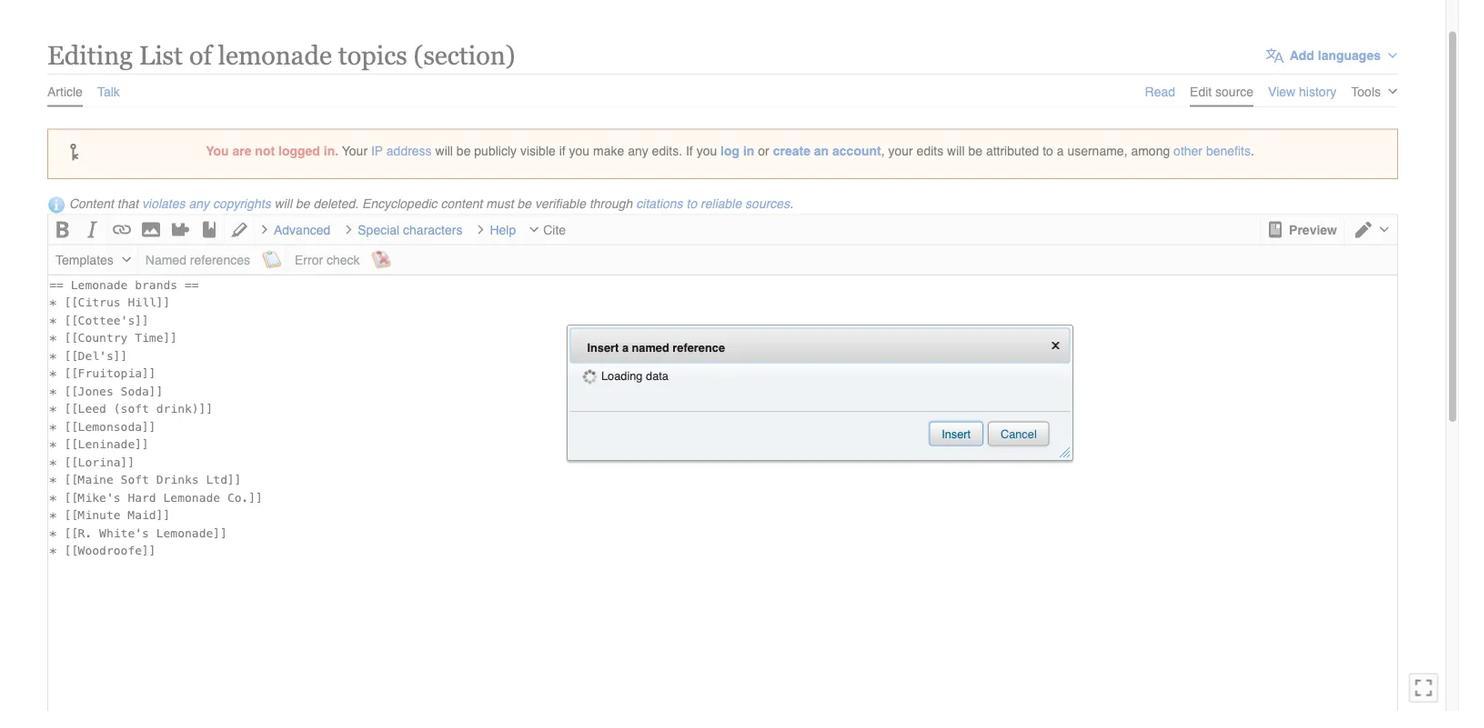 Task type: describe. For each thing, give the bounding box(es) containing it.
view history
[[1268, 84, 1337, 99]]

named
[[145, 252, 186, 267]]

if
[[686, 143, 693, 158]]

read link
[[1145, 73, 1175, 105]]

fullscreen image
[[1415, 679, 1433, 697]]

language progressive image
[[1266, 46, 1284, 64]]

or
[[758, 143, 769, 158]]

create an account link
[[773, 143, 881, 158]]

loading data
[[598, 369, 669, 383]]

article link
[[47, 73, 83, 107]]

reliable
[[701, 196, 742, 211]]

(section)
[[414, 40, 515, 70]]

references
[[190, 252, 250, 267]]

data
[[646, 369, 669, 383]]

main content containing editing
[[40, 30, 1409, 711]]

gripsmall diagonal se image
[[1057, 445, 1070, 458]]

citations
[[636, 196, 683, 211]]

view history link
[[1268, 73, 1337, 105]]

cancel
[[1001, 427, 1037, 441]]

1 horizontal spatial will
[[435, 143, 453, 158]]

visible
[[520, 143, 556, 158]]

be left attributed
[[968, 143, 983, 158]]

insert button
[[929, 422, 983, 446]]

log in link
[[721, 143, 755, 158]]

tools
[[1351, 84, 1381, 99]]

other benefits link
[[1174, 143, 1251, 158]]

publicly
[[474, 143, 517, 158]]

content
[[69, 196, 114, 211]]

must
[[486, 196, 514, 211]]

that
[[117, 196, 138, 211]]

account
[[832, 143, 881, 158]]

in.
[[324, 143, 339, 158]]

you
[[206, 143, 229, 158]]

editing list of lemonade topics (section)
[[47, 40, 515, 70]]

insert for insert
[[942, 427, 971, 441]]

languages
[[1318, 48, 1381, 63]]

add
[[1290, 48, 1315, 63]]

0 horizontal spatial any
[[189, 196, 209, 211]]

make
[[593, 143, 624, 158]]

talk
[[97, 84, 120, 99]]

reference
[[673, 341, 725, 354]]

0 vertical spatial .
[[1251, 143, 1254, 158]]

,
[[881, 143, 885, 158]]

encyclopedic
[[362, 196, 437, 211]]

of
[[189, 40, 212, 70]]

edit source
[[1190, 84, 1254, 99]]

sources
[[745, 196, 790, 211]]

history
[[1299, 84, 1337, 99]]

topics
[[338, 40, 407, 70]]

content that violates any copyrights will be deleted. encyclopedic content must be verifiable through citations to reliable sources .
[[69, 196, 793, 211]]

edits.
[[652, 143, 682, 158]]

2 you from the left
[[697, 143, 717, 158]]

copyrights
[[213, 196, 271, 211]]

loading
[[601, 369, 643, 383]]

be left publicly
[[457, 143, 471, 158]]

0 vertical spatial any
[[628, 143, 648, 158]]

create
[[773, 143, 811, 158]]

in
[[743, 143, 755, 158]]

you are not logged in. your ip address will be publicly visible if you make any edits. if you log in or create an account , your edits will be attributed to a username, among other benefits .
[[206, 143, 1254, 158]]

editing
[[47, 40, 133, 70]]

deleted.
[[313, 196, 359, 211]]

ip
[[371, 143, 383, 158]]

be left deleted.
[[296, 196, 310, 211]]

error
[[295, 252, 323, 267]]

1 you from the left
[[569, 143, 590, 158]]

1 vertical spatial .
[[790, 196, 793, 211]]

address
[[386, 143, 432, 158]]

log
[[721, 143, 740, 158]]



Task type: locate. For each thing, give the bounding box(es) containing it.
1 vertical spatial insert
[[942, 427, 971, 441]]

you right if
[[569, 143, 590, 158]]

0 horizontal spatial to
[[686, 196, 697, 211]]

will right copyrights
[[274, 196, 292, 211]]

2 horizontal spatial will
[[947, 143, 965, 158]]

edits
[[917, 143, 944, 158]]

any left edits.
[[628, 143, 648, 158]]

insert a named reference
[[587, 341, 725, 354]]

a inside dialog
[[622, 341, 629, 354]]

. down source
[[1251, 143, 1254, 158]]

0 vertical spatial insert
[[587, 341, 619, 354]]

insert for insert a named reference
[[587, 341, 619, 354]]

logged
[[278, 143, 320, 158]]

1 horizontal spatial .
[[1251, 143, 1254, 158]]

view
[[1268, 84, 1296, 99]]

. down create
[[790, 196, 793, 211]]

error check
[[295, 252, 360, 267]]

add languages
[[1290, 48, 1381, 63]]

cite
[[543, 222, 566, 237]]

will right "address"
[[435, 143, 453, 158]]

a left username,
[[1057, 143, 1064, 158]]

other
[[1174, 143, 1203, 158]]

.
[[1251, 143, 1254, 158], [790, 196, 793, 211]]

insert left cancel
[[942, 427, 971, 441]]

1 horizontal spatial insert
[[942, 427, 971, 441]]

check
[[327, 252, 360, 267]]

to right attributed
[[1043, 143, 1053, 158]]

edit
[[1190, 84, 1212, 99]]

you
[[569, 143, 590, 158], [697, 143, 717, 158]]

ip address link
[[371, 143, 432, 158]]

lemonade
[[218, 40, 332, 70]]

to
[[1043, 143, 1053, 158], [686, 196, 697, 211]]

named
[[632, 341, 669, 354]]

main content
[[40, 30, 1409, 711]]

preview button
[[1261, 215, 1344, 244]]

insert
[[587, 341, 619, 354], [942, 427, 971, 441]]

0 horizontal spatial insert
[[587, 341, 619, 354]]

1 horizontal spatial a
[[1057, 143, 1064, 158]]

list
[[139, 40, 183, 70]]

not
[[255, 143, 275, 158]]

read
[[1145, 84, 1175, 99]]

your
[[342, 143, 368, 158]]

0 horizontal spatial you
[[569, 143, 590, 158]]

preview
[[1289, 222, 1337, 237]]

to left reliable
[[686, 196, 697, 211]]

benefits
[[1206, 143, 1251, 158]]

verifiable
[[535, 196, 586, 211]]

are
[[232, 143, 252, 158]]

an
[[814, 143, 829, 158]]

be right the 'must'
[[517, 196, 531, 211]]

insert inside button
[[942, 427, 971, 441]]

0 vertical spatial to
[[1043, 143, 1053, 158]]

your
[[888, 143, 913, 158]]

any right the violates
[[189, 196, 209, 211]]

a
[[1057, 143, 1064, 158], [622, 341, 629, 354]]

violates
[[142, 196, 185, 211]]

any
[[628, 143, 648, 158], [189, 196, 209, 211]]

insert a named reference dialog
[[563, 321, 1077, 465]]

Wikitext source editor text field
[[48, 275, 1397, 711]]

if
[[559, 143, 566, 158]]

attributed
[[986, 143, 1039, 158]]

a left named
[[622, 341, 629, 354]]

among
[[1131, 143, 1170, 158]]

content
[[441, 196, 483, 211]]

1 vertical spatial any
[[189, 196, 209, 211]]

source
[[1216, 84, 1254, 99]]

cancel button
[[988, 422, 1049, 446]]

0 horizontal spatial will
[[274, 196, 292, 211]]

1 vertical spatial a
[[622, 341, 629, 354]]

edit source link
[[1190, 73, 1254, 107]]

will right edits
[[947, 143, 965, 158]]

0 vertical spatial a
[[1057, 143, 1064, 158]]

named references
[[145, 252, 250, 267]]

1 horizontal spatial any
[[628, 143, 648, 158]]

1 vertical spatial to
[[686, 196, 697, 211]]

you right 'if'
[[697, 143, 717, 158]]

switch editor image
[[1345, 215, 1397, 244]]

citations to reliable sources link
[[636, 196, 790, 211]]

insert up loading
[[587, 341, 619, 354]]

be
[[457, 143, 471, 158], [968, 143, 983, 158], [296, 196, 310, 211], [517, 196, 531, 211]]

article
[[47, 84, 83, 99]]

0 horizontal spatial a
[[622, 341, 629, 354]]

through
[[589, 196, 633, 211]]

cite button
[[527, 215, 577, 244]]

username,
[[1068, 143, 1128, 158]]

1 horizontal spatial to
[[1043, 143, 1053, 158]]

1 horizontal spatial you
[[697, 143, 717, 158]]

talk link
[[97, 73, 120, 105]]

violates any copyrights link
[[142, 196, 271, 211]]

0 horizontal spatial .
[[790, 196, 793, 211]]



Task type: vqa. For each thing, say whether or not it's contained in the screenshot.
this is a featured list. click here for more information. image
no



